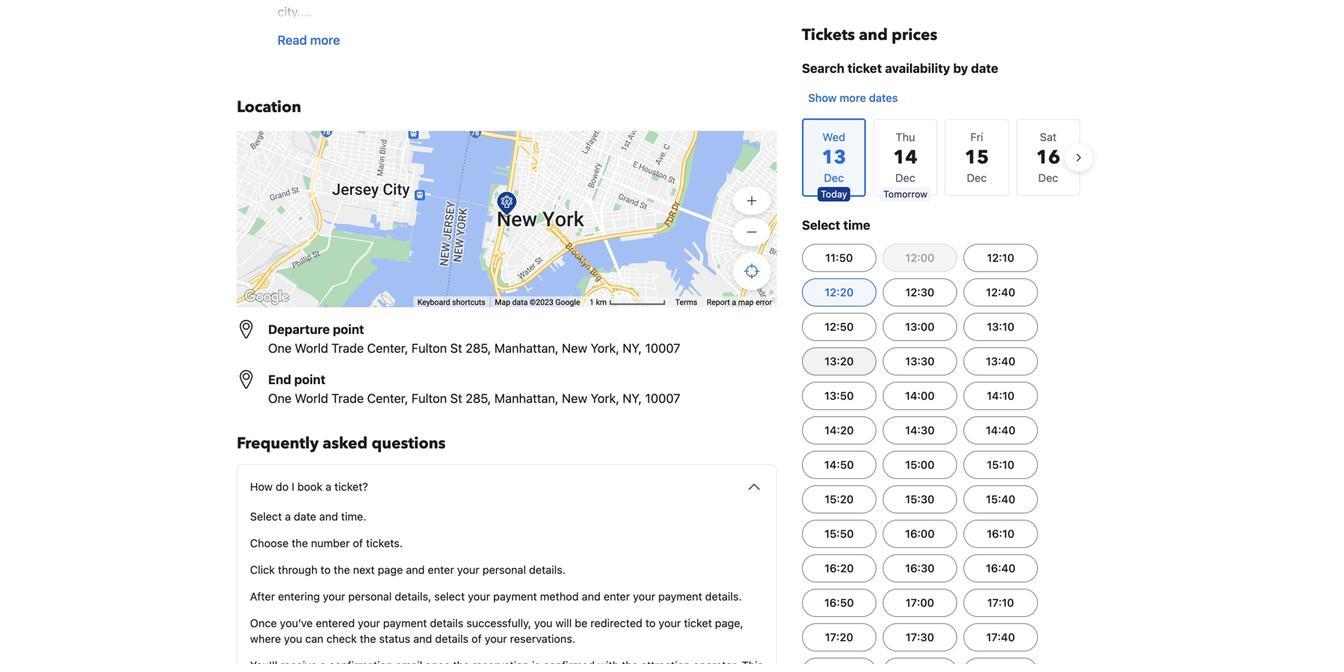 Task type: vqa. For each thing, say whether or not it's contained in the screenshot.
1 JANUARY 2024 CHECKBOX
no



Task type: locate. For each thing, give the bounding box(es) containing it.
1 vertical spatial world
[[295, 391, 328, 406]]

once
[[250, 617, 277, 630]]

17:10
[[987, 596, 1014, 609]]

you
[[534, 617, 553, 630], [284, 632, 302, 645]]

dec for 14
[[895, 171, 915, 184]]

ny, for end point one world trade center, fulton st 285, manhattan, new york, ny, 10007
[[623, 391, 642, 406]]

check
[[326, 632, 357, 645]]

of inside once you've entered your payment details successfully, you will be redirected to your ticket page, where you can check the status and details of your reservations.
[[471, 632, 482, 645]]

1 vertical spatial 10007
[[645, 391, 680, 406]]

0 horizontal spatial dec
[[895, 171, 915, 184]]

14:10
[[987, 389, 1015, 402]]

details. up the 'method'
[[529, 563, 566, 576]]

1 vertical spatial the
[[334, 563, 350, 576]]

1 vertical spatial center,
[[367, 391, 408, 406]]

fulton
[[411, 341, 447, 356], [411, 391, 447, 406]]

285, inside departure point one world trade center, fulton st 285, manhattan, new york, ny, 10007
[[466, 341, 491, 356]]

trade
[[331, 341, 364, 356], [331, 391, 364, 406]]

more
[[310, 33, 340, 47], [840, 91, 866, 104]]

select inside how do i book a ticket? 'element'
[[250, 510, 282, 523]]

0 vertical spatial date
[[971, 61, 998, 76]]

2 285, from the top
[[466, 391, 491, 406]]

dec for 16
[[1038, 171, 1058, 184]]

how
[[250, 480, 273, 493]]

10007 inside end point one world trade center, fulton st 285, manhattan, new york, ny, 10007
[[645, 391, 680, 406]]

will
[[555, 617, 572, 630]]

st up end point one world trade center, fulton st 285, manhattan, new york, ny, 10007
[[450, 341, 462, 356]]

report a map error
[[707, 298, 772, 307]]

point
[[333, 322, 364, 337], [294, 372, 326, 387]]

details,
[[395, 590, 431, 603]]

to inside once you've entered your payment details successfully, you will be redirected to your ticket page, where you can check the status and details of your reservations.
[[645, 617, 656, 630]]

0 vertical spatial trade
[[331, 341, 364, 356]]

fulton down keyboard
[[411, 341, 447, 356]]

0 horizontal spatial more
[[310, 33, 340, 47]]

1 horizontal spatial dec
[[967, 171, 987, 184]]

asked
[[323, 433, 368, 454]]

trade inside end point one world trade center, fulton st 285, manhattan, new york, ny, 10007
[[331, 391, 364, 406]]

0 vertical spatial a
[[732, 298, 736, 307]]

successfully,
[[466, 617, 531, 630]]

0 horizontal spatial date
[[294, 510, 316, 523]]

2 st from the top
[[450, 391, 462, 406]]

to down choose the number of tickets.
[[321, 563, 331, 576]]

0 vertical spatial details.
[[529, 563, 566, 576]]

1 vertical spatial enter
[[604, 590, 630, 603]]

1 horizontal spatial ticket
[[847, 61, 882, 76]]

manhattan, inside end point one world trade center, fulton st 285, manhattan, new york, ny, 10007
[[494, 391, 559, 406]]

1 manhattan, from the top
[[494, 341, 559, 356]]

0 vertical spatial more
[[310, 33, 340, 47]]

1 vertical spatial ticket
[[684, 617, 712, 630]]

and right status
[[413, 632, 432, 645]]

1 vertical spatial 285,
[[466, 391, 491, 406]]

©2023
[[530, 298, 553, 307]]

date inside how do i book a ticket? 'element'
[[294, 510, 316, 523]]

select for select a date and time.
[[250, 510, 282, 523]]

ny, inside end point one world trade center, fulton st 285, manhattan, new york, ny, 10007
[[623, 391, 642, 406]]

a inside 'element'
[[285, 510, 291, 523]]

one for end point one world trade center, fulton st 285, manhattan, new york, ny, 10007
[[268, 391, 292, 406]]

0 vertical spatial st
[[450, 341, 462, 356]]

page,
[[715, 617, 743, 630]]

2 ny, from the top
[[623, 391, 642, 406]]

1 horizontal spatial point
[[333, 322, 364, 337]]

st down departure point one world trade center, fulton st 285, manhattan, new york, ny, 10007
[[450, 391, 462, 406]]

enter
[[428, 563, 454, 576], [604, 590, 630, 603]]

0 vertical spatial fulton
[[411, 341, 447, 356]]

to
[[321, 563, 331, 576], [645, 617, 656, 630]]

one down "departure"
[[268, 341, 292, 356]]

world down "departure"
[[295, 341, 328, 356]]

10007 for departure point one world trade center, fulton st 285, manhattan, new york, ny, 10007
[[645, 341, 680, 356]]

1 horizontal spatial payment
[[493, 590, 537, 603]]

date right by
[[971, 61, 998, 76]]

2 vertical spatial a
[[285, 510, 291, 523]]

2 world from the top
[[295, 391, 328, 406]]

10007
[[645, 341, 680, 356], [645, 391, 680, 406]]

0 vertical spatial world
[[295, 341, 328, 356]]

status
[[379, 632, 410, 645]]

2 center, from the top
[[367, 391, 408, 406]]

2 horizontal spatial a
[[732, 298, 736, 307]]

14:50
[[824, 458, 854, 471]]

0 vertical spatial ny,
[[623, 341, 642, 356]]

0 vertical spatial select
[[802, 218, 840, 232]]

enter up select
[[428, 563, 454, 576]]

world
[[295, 341, 328, 356], [295, 391, 328, 406]]

a down do
[[285, 510, 291, 523]]

13:10
[[987, 320, 1014, 333]]

keyboard shortcuts button
[[417, 297, 485, 308]]

1 vertical spatial select
[[250, 510, 282, 523]]

a right book
[[326, 480, 331, 493]]

ny, for departure point one world trade center, fulton st 285, manhattan, new york, ny, 10007
[[623, 341, 642, 356]]

you up reservations.
[[534, 617, 553, 630]]

1 one from the top
[[268, 341, 292, 356]]

1 dec from the left
[[895, 171, 915, 184]]

0 horizontal spatial to
[[321, 563, 331, 576]]

the left next
[[334, 563, 350, 576]]

date down how do i book a ticket?
[[294, 510, 316, 523]]

1 vertical spatial a
[[326, 480, 331, 493]]

center, inside end point one world trade center, fulton st 285, manhattan, new york, ny, 10007
[[367, 391, 408, 406]]

1 center, from the top
[[367, 341, 408, 356]]

map
[[495, 298, 510, 307]]

2 one from the top
[[268, 391, 292, 406]]

tickets and prices
[[802, 24, 937, 46]]

1 vertical spatial manhattan,
[[494, 391, 559, 406]]

1 vertical spatial details
[[435, 632, 469, 645]]

your up redirected
[[633, 590, 655, 603]]

1 vertical spatial new
[[562, 391, 587, 406]]

one
[[268, 341, 292, 356], [268, 391, 292, 406]]

new inside departure point one world trade center, fulton st 285, manhattan, new york, ny, 10007
[[562, 341, 587, 356]]

0 vertical spatial york,
[[591, 341, 619, 356]]

1 vertical spatial fulton
[[411, 391, 447, 406]]

time.
[[341, 510, 366, 523]]

285, for departure point
[[466, 341, 491, 356]]

personal down next
[[348, 590, 392, 603]]

285, inside end point one world trade center, fulton st 285, manhattan, new york, ny, 10007
[[466, 391, 491, 406]]

st for end point
[[450, 391, 462, 406]]

do
[[276, 480, 289, 493]]

fulton inside end point one world trade center, fulton st 285, manhattan, new york, ny, 10007
[[411, 391, 447, 406]]

1 vertical spatial personal
[[348, 590, 392, 603]]

dec down the 15
[[967, 171, 987, 184]]

1 horizontal spatial to
[[645, 617, 656, 630]]

0 vertical spatial 285,
[[466, 341, 491, 356]]

10007 inside departure point one world trade center, fulton st 285, manhattan, new york, ny, 10007
[[645, 341, 680, 356]]

you down you've
[[284, 632, 302, 645]]

0 vertical spatial point
[[333, 322, 364, 337]]

manhattan, for departure point one world trade center, fulton st 285, manhattan, new york, ny, 10007
[[494, 341, 559, 356]]

a left map
[[732, 298, 736, 307]]

report a map error link
[[707, 298, 772, 307]]

2 10007 from the top
[[645, 391, 680, 406]]

0 vertical spatial you
[[534, 617, 553, 630]]

of down 'successfully,'
[[471, 632, 482, 645]]

select
[[802, 218, 840, 232], [250, 510, 282, 523]]

2 york, from the top
[[591, 391, 619, 406]]

the inside once you've entered your payment details successfully, you will be redirected to your ticket page, where you can check the status and details of your reservations.
[[360, 632, 376, 645]]

new
[[562, 341, 587, 356], [562, 391, 587, 406]]

1 horizontal spatial enter
[[604, 590, 630, 603]]

payment
[[493, 590, 537, 603], [658, 590, 702, 603], [383, 617, 427, 630]]

1 horizontal spatial more
[[840, 91, 866, 104]]

the up through at the bottom of the page
[[292, 537, 308, 550]]

1 vertical spatial point
[[294, 372, 326, 387]]

region
[[789, 112, 1093, 203]]

to right redirected
[[645, 617, 656, 630]]

of left tickets.
[[353, 537, 363, 550]]

dec inside fri 15 dec
[[967, 171, 987, 184]]

manhattan, inside departure point one world trade center, fulton st 285, manhattan, new york, ny, 10007
[[494, 341, 559, 356]]

terms
[[675, 298, 697, 307]]

0 vertical spatial center,
[[367, 341, 408, 356]]

1 horizontal spatial select
[[802, 218, 840, 232]]

departure point one world trade center, fulton st 285, manhattan, new york, ny, 10007
[[268, 322, 680, 356]]

0 vertical spatial the
[[292, 537, 308, 550]]

1 horizontal spatial personal
[[482, 563, 526, 576]]

fulton inside departure point one world trade center, fulton st 285, manhattan, new york, ny, 10007
[[411, 341, 447, 356]]

km
[[596, 298, 607, 307]]

16:20
[[824, 562, 854, 575]]

0 vertical spatial manhattan,
[[494, 341, 559, 356]]

point inside end point one world trade center, fulton st 285, manhattan, new york, ny, 10007
[[294, 372, 326, 387]]

trade inside departure point one world trade center, fulton st 285, manhattan, new york, ny, 10007
[[331, 341, 364, 356]]

read more
[[278, 33, 340, 47]]

1 horizontal spatial you
[[534, 617, 553, 630]]

1 vertical spatial ny,
[[623, 391, 642, 406]]

1 vertical spatial you
[[284, 632, 302, 645]]

1 vertical spatial date
[[294, 510, 316, 523]]

center, inside departure point one world trade center, fulton st 285, manhattan, new york, ny, 10007
[[367, 341, 408, 356]]

ticket left page,
[[684, 617, 712, 630]]

0 horizontal spatial details.
[[529, 563, 566, 576]]

once you've entered your payment details successfully, you will be redirected to your ticket page, where you can check the status and details of your reservations.
[[250, 617, 743, 645]]

point for end point
[[294, 372, 326, 387]]

can
[[305, 632, 323, 645]]

your right redirected
[[659, 617, 681, 630]]

dec down 16
[[1038, 171, 1058, 184]]

through
[[278, 563, 318, 576]]

location
[[237, 96, 301, 118]]

16:10
[[987, 527, 1015, 540]]

1 horizontal spatial the
[[334, 563, 350, 576]]

14:40
[[986, 424, 1016, 437]]

0 vertical spatial new
[[562, 341, 587, 356]]

1 vertical spatial st
[[450, 391, 462, 406]]

personal up after entering your personal details, select your payment method and enter your payment details.
[[482, 563, 526, 576]]

fulton for departure point
[[411, 341, 447, 356]]

0 horizontal spatial point
[[294, 372, 326, 387]]

select up choose
[[250, 510, 282, 523]]

2 horizontal spatial the
[[360, 632, 376, 645]]

fulton up questions
[[411, 391, 447, 406]]

2 new from the top
[[562, 391, 587, 406]]

11:50
[[825, 251, 853, 264]]

0 horizontal spatial payment
[[383, 617, 427, 630]]

2 manhattan, from the top
[[494, 391, 559, 406]]

dec inside thu 14 dec tomorrow
[[895, 171, 915, 184]]

your up entered
[[323, 590, 345, 603]]

0 horizontal spatial ticket
[[684, 617, 712, 630]]

1 horizontal spatial of
[[471, 632, 482, 645]]

st
[[450, 341, 462, 356], [450, 391, 462, 406]]

1 vertical spatial trade
[[331, 391, 364, 406]]

1 new from the top
[[562, 341, 587, 356]]

dec up tomorrow at the top of page
[[895, 171, 915, 184]]

2 horizontal spatial dec
[[1038, 171, 1058, 184]]

0 horizontal spatial select
[[250, 510, 282, 523]]

1 285, from the top
[[466, 341, 491, 356]]

world inside departure point one world trade center, fulton st 285, manhattan, new york, ny, 10007
[[295, 341, 328, 356]]

1 vertical spatial of
[[471, 632, 482, 645]]

york, inside departure point one world trade center, fulton st 285, manhattan, new york, ny, 10007
[[591, 341, 619, 356]]

1 vertical spatial to
[[645, 617, 656, 630]]

the right check at bottom left
[[360, 632, 376, 645]]

0 horizontal spatial personal
[[348, 590, 392, 603]]

ticket up the show more dates
[[847, 61, 882, 76]]

0 horizontal spatial a
[[285, 510, 291, 523]]

how do i book a ticket? element
[[250, 496, 763, 664]]

of
[[353, 537, 363, 550], [471, 632, 482, 645]]

more right "read"
[[310, 33, 340, 47]]

st inside end point one world trade center, fulton st 285, manhattan, new york, ny, 10007
[[450, 391, 462, 406]]

and right page
[[406, 563, 425, 576]]

shortcuts
[[452, 298, 485, 307]]

one down end
[[268, 391, 292, 406]]

york, inside end point one world trade center, fulton st 285, manhattan, new york, ny, 10007
[[591, 391, 619, 406]]

select for select time
[[802, 218, 840, 232]]

1 horizontal spatial a
[[326, 480, 331, 493]]

0 vertical spatial 10007
[[645, 341, 680, 356]]

manhattan,
[[494, 341, 559, 356], [494, 391, 559, 406]]

your right select
[[468, 590, 490, 603]]

enter up redirected
[[604, 590, 630, 603]]

world inside end point one world trade center, fulton st 285, manhattan, new york, ny, 10007
[[295, 391, 328, 406]]

12:00
[[905, 251, 934, 264]]

map
[[738, 298, 754, 307]]

2 vertical spatial the
[[360, 632, 376, 645]]

show more dates
[[808, 91, 898, 104]]

york, for end point one world trade center, fulton st 285, manhattan, new york, ny, 10007
[[591, 391, 619, 406]]

point inside departure point one world trade center, fulton st 285, manhattan, new york, ny, 10007
[[333, 322, 364, 337]]

ny, inside departure point one world trade center, fulton st 285, manhattan, new york, ny, 10007
[[623, 341, 642, 356]]

0 horizontal spatial you
[[284, 632, 302, 645]]

1 world from the top
[[295, 341, 328, 356]]

1 vertical spatial details.
[[705, 590, 742, 603]]

choose
[[250, 537, 289, 550]]

16
[[1036, 145, 1060, 171]]

one inside end point one world trade center, fulton st 285, manhattan, new york, ny, 10007
[[268, 391, 292, 406]]

details. up page,
[[705, 590, 742, 603]]

end
[[268, 372, 291, 387]]

date
[[971, 61, 998, 76], [294, 510, 316, 523]]

st inside departure point one world trade center, fulton st 285, manhattan, new york, ny, 10007
[[450, 341, 462, 356]]

select
[[434, 590, 465, 603]]

keyboard shortcuts
[[417, 298, 485, 307]]

2 fulton from the top
[[411, 391, 447, 406]]

1 vertical spatial one
[[268, 391, 292, 406]]

2 trade from the top
[[331, 391, 364, 406]]

1 vertical spatial york,
[[591, 391, 619, 406]]

13:20
[[825, 355, 854, 368]]

one inside departure point one world trade center, fulton st 285, manhattan, new york, ny, 10007
[[268, 341, 292, 356]]

0 vertical spatial enter
[[428, 563, 454, 576]]

14:20
[[824, 424, 854, 437]]

more right show
[[840, 91, 866, 104]]

3 dec from the left
[[1038, 171, 1058, 184]]

1 10007 from the top
[[645, 341, 680, 356]]

1 st from the top
[[450, 341, 462, 356]]

manhattan, for end point one world trade center, fulton st 285, manhattan, new york, ny, 10007
[[494, 391, 559, 406]]

17:40
[[986, 631, 1015, 644]]

1 ny, from the top
[[623, 341, 642, 356]]

285, down departure point one world trade center, fulton st 285, manhattan, new york, ny, 10007
[[466, 391, 491, 406]]

dec inside sat 16 dec
[[1038, 171, 1058, 184]]

13:50
[[824, 389, 854, 402]]

2 dec from the left
[[967, 171, 987, 184]]

world up "frequently asked questions" at bottom
[[295, 391, 328, 406]]

dec
[[895, 171, 915, 184], [967, 171, 987, 184], [1038, 171, 1058, 184]]

0 vertical spatial one
[[268, 341, 292, 356]]

select left 'time'
[[802, 218, 840, 232]]

1 york, from the top
[[591, 341, 619, 356]]

1 trade from the top
[[331, 341, 364, 356]]

search
[[802, 61, 844, 76]]

0 horizontal spatial of
[[353, 537, 363, 550]]

285, up end point one world trade center, fulton st 285, manhattan, new york, ny, 10007
[[466, 341, 491, 356]]

entered
[[316, 617, 355, 630]]

new inside end point one world trade center, fulton st 285, manhattan, new york, ny, 10007
[[562, 391, 587, 406]]

and
[[859, 24, 888, 46], [319, 510, 338, 523], [406, 563, 425, 576], [582, 590, 601, 603], [413, 632, 432, 645]]

1 fulton from the top
[[411, 341, 447, 356]]

point right "departure"
[[333, 322, 364, 337]]

1 vertical spatial more
[[840, 91, 866, 104]]

point right end
[[294, 372, 326, 387]]



Task type: describe. For each thing, give the bounding box(es) containing it.
world for end
[[295, 391, 328, 406]]

region containing 14
[[789, 112, 1093, 203]]

dec for 15
[[967, 171, 987, 184]]

1
[[590, 298, 594, 307]]

choose the number of tickets.
[[250, 537, 403, 550]]

i
[[292, 480, 294, 493]]

select time
[[802, 218, 870, 232]]

fulton for end point
[[411, 391, 447, 406]]

15:20
[[825, 493, 854, 506]]

how do i book a ticket?
[[250, 480, 368, 493]]

15:40
[[986, 493, 1015, 506]]

show
[[808, 91, 837, 104]]

trade for departure point
[[331, 341, 364, 356]]

frequently
[[237, 433, 319, 454]]

one for departure point one world trade center, fulton st 285, manhattan, new york, ny, 10007
[[268, 341, 292, 356]]

new for end point one world trade center, fulton st 285, manhattan, new york, ny, 10007
[[562, 391, 587, 406]]

reservations.
[[510, 632, 575, 645]]

where
[[250, 632, 281, 645]]

14
[[893, 145, 918, 171]]

13:00
[[905, 320, 935, 333]]

end point one world trade center, fulton st 285, manhattan, new york, ny, 10007
[[268, 372, 680, 406]]

you've
[[280, 617, 313, 630]]

how do i book a ticket? button
[[250, 477, 763, 496]]

st for departure point
[[450, 341, 462, 356]]

1 horizontal spatial date
[[971, 61, 998, 76]]

show more dates button
[[802, 84, 904, 112]]

keyboard
[[417, 298, 450, 307]]

0 vertical spatial to
[[321, 563, 331, 576]]

select a date and time.
[[250, 510, 366, 523]]

click through to the next page and enter your personal details.
[[250, 563, 566, 576]]

1 km
[[590, 298, 609, 307]]

14:30
[[905, 424, 935, 437]]

terms link
[[675, 298, 697, 307]]

tomorrow
[[883, 189, 927, 200]]

fri 15 dec
[[965, 131, 989, 184]]

16:00
[[905, 527, 935, 540]]

1 horizontal spatial details.
[[705, 590, 742, 603]]

report
[[707, 298, 730, 307]]

15:10
[[987, 458, 1014, 471]]

questions
[[372, 433, 446, 454]]

after
[[250, 590, 275, 603]]

0 horizontal spatial the
[[292, 537, 308, 550]]

more for read
[[310, 33, 340, 47]]

your down 'successfully,'
[[485, 632, 507, 645]]

more for show
[[840, 91, 866, 104]]

17:00
[[906, 596, 934, 609]]

a inside dropdown button
[[326, 480, 331, 493]]

tickets.
[[366, 537, 403, 550]]

sat
[[1040, 131, 1057, 143]]

285, for end point
[[466, 391, 491, 406]]

by
[[953, 61, 968, 76]]

point for departure point
[[333, 322, 364, 337]]

page
[[378, 563, 403, 576]]

number
[[311, 537, 350, 550]]

entering
[[278, 590, 320, 603]]

frequently asked questions
[[237, 433, 446, 454]]

thu
[[896, 131, 915, 143]]

and left prices
[[859, 24, 888, 46]]

center, for end point
[[367, 391, 408, 406]]

fri
[[970, 131, 983, 143]]

12:40
[[986, 286, 1015, 299]]

0 vertical spatial of
[[353, 537, 363, 550]]

0 vertical spatial personal
[[482, 563, 526, 576]]

and up be
[[582, 590, 601, 603]]

15:30
[[905, 493, 935, 506]]

14:00
[[905, 389, 935, 402]]

next
[[353, 563, 375, 576]]

york, for departure point one world trade center, fulton st 285, manhattan, new york, ny, 10007
[[591, 341, 619, 356]]

trade for end point
[[331, 391, 364, 406]]

12:20
[[825, 286, 854, 299]]

new for departure point one world trade center, fulton st 285, manhattan, new york, ny, 10007
[[562, 341, 587, 356]]

payment inside once you've entered your payment details successfully, you will be redirected to your ticket page, where you can check the status and details of your reservations.
[[383, 617, 427, 630]]

12:50
[[825, 320, 854, 333]]

0 vertical spatial ticket
[[847, 61, 882, 76]]

redirected
[[590, 617, 643, 630]]

tickets
[[802, 24, 855, 46]]

and inside once you've entered your payment details successfully, you will be redirected to your ticket page, where you can check the status and details of your reservations.
[[413, 632, 432, 645]]

your up status
[[358, 617, 380, 630]]

availability
[[885, 61, 950, 76]]

15:50
[[824, 527, 854, 540]]

read more button
[[268, 21, 350, 59]]

time
[[843, 218, 870, 232]]

ticket inside once you've entered your payment details successfully, you will be redirected to your ticket page, where you can check the status and details of your reservations.
[[684, 617, 712, 630]]

12:30
[[905, 286, 934, 299]]

data
[[512, 298, 528, 307]]

0 horizontal spatial enter
[[428, 563, 454, 576]]

17:20
[[825, 631, 853, 644]]

16:50
[[824, 596, 854, 609]]

read
[[278, 33, 307, 47]]

12:10
[[987, 251, 1014, 264]]

a for date
[[285, 510, 291, 523]]

0 vertical spatial details
[[430, 617, 463, 630]]

dates
[[869, 91, 898, 104]]

google image
[[241, 287, 292, 307]]

and left time.
[[319, 510, 338, 523]]

map data ©2023 google
[[495, 298, 580, 307]]

map region
[[237, 131, 777, 307]]

world for departure
[[295, 341, 328, 356]]

1 km button
[[585, 296, 671, 308]]

a for map
[[732, 298, 736, 307]]

10007 for end point one world trade center, fulton st 285, manhattan, new york, ny, 10007
[[645, 391, 680, 406]]

be
[[575, 617, 588, 630]]

15
[[965, 145, 989, 171]]

departure
[[268, 322, 330, 337]]

2 horizontal spatial payment
[[658, 590, 702, 603]]

center, for departure point
[[367, 341, 408, 356]]

your up select
[[457, 563, 479, 576]]

thu 14 dec tomorrow
[[883, 131, 927, 200]]

13:40
[[986, 355, 1015, 368]]

prices
[[892, 24, 937, 46]]



